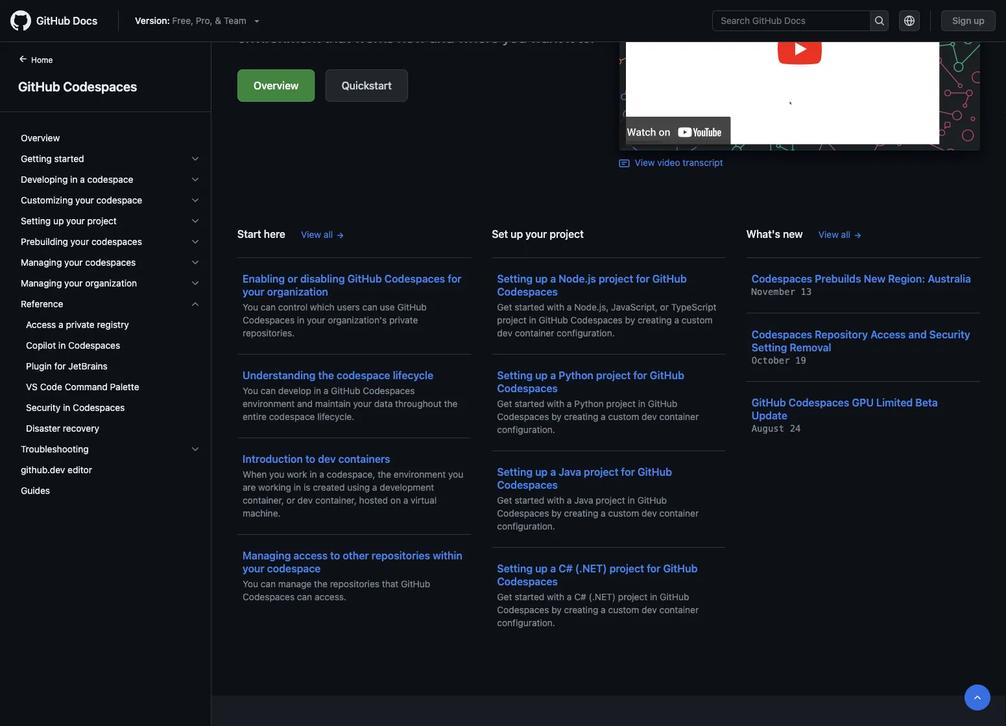 Task type: describe. For each thing, give the bounding box(es) containing it.
home
[[31, 55, 53, 64]]

access
[[294, 550, 328, 562]]

configuration. inside setting up a node.js project for github codespaces get started with a node.js, javascript, or typescript project in github codespaces by creating a custom dev container configuration.
[[557, 328, 615, 339]]

view all for what's new
[[819, 229, 851, 240]]

sign up
[[953, 15, 985, 26]]

custom inside setting up a node.js project for github codespaces get started with a node.js, javascript, or typescript project in github codespaces by creating a custom dev container configuration.
[[682, 315, 713, 326]]

with for python
[[547, 399, 565, 410]]

are
[[243, 483, 256, 493]]

24
[[790, 424, 801, 435]]

github.dev
[[21, 465, 65, 476]]

introduction to dev containers when you work in a codespace, the environment you are working in is created using a development container, or dev container, hosted on a virtual machine.
[[243, 453, 464, 519]]

0 vertical spatial java
[[559, 466, 581, 479]]

you for managing access to other repositories within your codespace
[[243, 579, 258, 590]]

november 13 element
[[752, 287, 812, 298]]

disaster
[[26, 423, 60, 434]]

security in codespaces link
[[16, 398, 206, 419]]

virtual
[[411, 496, 437, 506]]

august
[[752, 424, 785, 435]]

troubleshooting
[[21, 444, 89, 455]]

for for setting up a node.js project for github codespaces
[[636, 273, 650, 285]]

triangle down image
[[252, 16, 262, 26]]

customizing your codespace button
[[16, 190, 206, 211]]

codespace,
[[327, 470, 375, 480]]

and inside codespaces repository access and security setting removal october 19
[[909, 328, 927, 341]]

configuration. inside setting up a python project for github codespaces get started with a python project in github codespaces by creating a custom dev container configuration.
[[497, 425, 555, 435]]

1 horizontal spatial overview link
[[238, 69, 315, 102]]

you inside understanding the codespace lifecycle you can develop in a github codespaces environment and maintain your data throughout the entire codespace lifecycle.
[[243, 386, 258, 397]]

get for setting up a python project for github codespaces
[[497, 399, 512, 410]]

dev inside "setting up a c# (.net) project for github codespaces get started with a c# (.net) project in github codespaces by creating a custom dev container configuration."
[[642, 605, 657, 616]]

creating inside setting up a node.js project for github codespaces get started with a node.js, javascript, or typescript project in github codespaces by creating a custom dev container configuration.
[[638, 315, 672, 326]]

sc 9kayk9 0 image for your
[[190, 216, 201, 226]]

access inside codespaces repository access and security setting removal october 19
[[871, 328, 906, 341]]

copilot
[[26, 340, 56, 351]]

setting up a c# (.net) project for github codespaces get started with a c# (.net) project in github codespaces by creating a custom dev container configuration.
[[497, 563, 699, 629]]

up for setting up a node.js project for github codespaces get started with a node.js, javascript, or typescript project in github codespaces by creating a custom dev container configuration.
[[535, 273, 548, 285]]

managing for to
[[243, 550, 291, 562]]

view video transcript link
[[619, 157, 723, 169]]

setting up a node.js project for github codespaces get started with a node.js, javascript, or typescript project in github codespaces by creating a custom dev container configuration.
[[497, 273, 717, 339]]

other
[[343, 550, 369, 562]]

search image
[[875, 16, 885, 26]]

access inside github codespaces element
[[26, 320, 56, 330]]

access a private registry
[[26, 320, 129, 330]]

recovery
[[63, 423, 99, 434]]

link image
[[619, 158, 630, 169]]

by inside setting up a java project for github codespaces get started with a java project in github codespaces by creating a custom dev container configuration.
[[552, 508, 562, 519]]

command
[[65, 382, 108, 393]]

0 vertical spatial (.net)
[[575, 563, 607, 575]]

codespaces inside codespaces prebuilds new region: australia november 13
[[752, 273, 813, 285]]

started inside dropdown button
[[54, 153, 84, 164]]

managing your codespaces button
[[16, 252, 206, 273]]

when
[[243, 470, 267, 480]]

new
[[864, 273, 886, 285]]

view video transcript
[[635, 157, 723, 168]]

scroll to top image
[[973, 693, 983, 703]]

getting
[[21, 153, 52, 164]]

0 horizontal spatial c#
[[559, 563, 573, 575]]

creating inside setting up a java project for github codespaces get started with a java project in github codespaces by creating a custom dev container configuration.
[[564, 508, 599, 519]]

your inside managing access to other repositories within your codespace you can manage the repositories that github codespaces can access.
[[243, 563, 265, 575]]

select language: current language is english image
[[905, 16, 915, 26]]

2 container, from the left
[[315, 496, 357, 506]]

codespaces for managing your codespaces
[[85, 257, 136, 268]]

security inside codespaces repository access and security setting removal october 19
[[930, 328, 971, 341]]

typescript
[[672, 302, 717, 313]]

custom inside "setting up a c# (.net) project for github codespaces get started with a c# (.net) project in github codespaces by creating a custom dev container configuration."
[[608, 605, 639, 616]]

sc 9kayk9 0 image inside troubleshooting dropdown button
[[190, 445, 201, 455]]

in inside setting up a python project for github codespaces get started with a python project in github codespaces by creating a custom dev container configuration.
[[638, 399, 646, 410]]

get for setting up a node.js project for github codespaces
[[497, 302, 512, 313]]

github codespaces link
[[16, 77, 195, 96]]

developing
[[21, 174, 68, 185]]

new
[[783, 228, 803, 240]]

your up the managing your codespaces
[[71, 237, 89, 247]]

repository
[[815, 328, 868, 341]]

security in codespaces
[[26, 403, 125, 413]]

a inside understanding the codespace lifecycle you can develop in a github codespaces environment and maintain your data throughout the entire codespace lifecycle.
[[324, 386, 329, 397]]

reference element containing reference
[[10, 294, 211, 439]]

1 horizontal spatial overview
[[254, 79, 299, 92]]

codespace down develop
[[269, 412, 315, 423]]

home link
[[13, 54, 74, 67]]

for for setting up a python project for github codespaces
[[634, 370, 648, 382]]

is
[[304, 483, 311, 493]]

sc 9kayk9 0 image for codespaces
[[190, 237, 201, 247]]

jetbrains
[[68, 361, 108, 372]]

organization's
[[328, 315, 387, 326]]

with for java
[[547, 496, 565, 506]]

view all for start here
[[301, 229, 333, 240]]

the up the maintain
[[318, 370, 334, 382]]

in inside security in codespaces link
[[63, 403, 70, 413]]

using
[[347, 483, 370, 493]]

throughout
[[395, 399, 442, 410]]

the right "throughout"
[[444, 399, 458, 410]]

sc 9kayk9 0 image inside getting started dropdown button
[[190, 154, 201, 164]]

codespace inside managing access to other repositories within your codespace you can manage the repositories that github codespaces can access.
[[267, 563, 321, 575]]

or inside setting up a node.js project for github codespaces get started with a node.js, javascript, or typescript project in github codespaces by creating a custom dev container configuration.
[[660, 302, 669, 313]]

view for codespaces prebuilds new region: australia
[[819, 229, 839, 240]]

here
[[264, 228, 286, 240]]

started for setting up a node.js project for github codespaces
[[515, 302, 545, 313]]

setting for java
[[497, 466, 533, 479]]

disaster recovery
[[26, 423, 99, 434]]

your inside "dropdown button"
[[66, 216, 85, 226]]

getting started
[[21, 153, 84, 164]]

reference
[[21, 299, 63, 310]]

your right set
[[526, 228, 547, 240]]

enabling
[[243, 273, 285, 285]]

node.js
[[559, 273, 596, 285]]

prebuilding
[[21, 237, 68, 247]]

work
[[287, 470, 307, 480]]

vs code command palette
[[26, 382, 139, 393]]

to inside managing access to other repositories within your codespace you can manage the repositories that github codespaces can access.
[[330, 550, 340, 562]]

for inside "setting up a c# (.net) project for github codespaces get started with a c# (.net) project in github codespaces by creating a custom dev container configuration."
[[647, 563, 661, 575]]

develop
[[278, 386, 311, 397]]

view all link for what's new
[[819, 228, 862, 242]]

guides
[[21, 486, 50, 496]]

entire
[[243, 412, 267, 423]]

docs
[[73, 15, 97, 27]]

manage
[[278, 579, 312, 590]]

dev inside setting up a node.js project for github codespaces get started with a node.js, javascript, or typescript project in github codespaces by creating a custom dev container configuration.
[[497, 328, 513, 339]]

can down manage
[[297, 592, 312, 603]]

vs
[[26, 382, 38, 393]]

1 container, from the left
[[243, 496, 284, 506]]

setting for node.js
[[497, 273, 533, 285]]

for inside plugin for jetbrains link
[[54, 361, 66, 372]]

maintain
[[315, 399, 351, 410]]

setting up your project button
[[16, 211, 206, 232]]

codespaces repository access and security setting removal october 19
[[752, 328, 971, 366]]

1 vertical spatial python
[[574, 399, 604, 410]]

19
[[796, 355, 807, 366]]

sc 9kayk9 0 image inside reference dropdown button
[[190, 299, 201, 310]]

getting started button
[[16, 149, 206, 169]]

transcript
[[683, 157, 723, 168]]

up for setting up a c# (.net) project for github codespaces get started with a c# (.net) project in github codespaces by creating a custom dev container configuration.
[[535, 563, 548, 575]]

configuration. inside "setting up a c# (.net) project for github codespaces get started with a c# (.net) project in github codespaces by creating a custom dev container configuration."
[[497, 618, 555, 629]]

plugin
[[26, 361, 52, 372]]

by inside "setting up a c# (.net) project for github codespaces get started with a c# (.net) project in github codespaces by creating a custom dev container configuration."
[[552, 605, 562, 616]]

managing for organization
[[21, 278, 62, 289]]

github codespaces element
[[0, 53, 212, 726]]

pro,
[[196, 15, 213, 26]]

setting for python
[[497, 370, 533, 382]]

update
[[752, 410, 788, 422]]

1 vertical spatial java
[[574, 496, 594, 506]]

team
[[224, 15, 246, 26]]

lifecycle
[[393, 370, 434, 382]]

reference button
[[16, 294, 206, 315]]

what's
[[747, 228, 781, 240]]

copilot in codespaces link
[[16, 336, 206, 356]]

up for setting up your project
[[53, 216, 64, 226]]

use
[[380, 302, 395, 313]]

view for enabling or disabling github codespaces for your organization
[[301, 229, 321, 240]]

for for setting up a java project for github codespaces
[[621, 466, 635, 479]]

prebuilding your codespaces button
[[16, 232, 206, 252]]

Search GitHub Docs search field
[[713, 11, 871, 31]]

creating inside "setting up a c# (.net) project for github codespaces get started with a c# (.net) project in github codespaces by creating a custom dev container configuration."
[[564, 605, 599, 616]]

started for setting up a python project for github codespaces
[[515, 399, 545, 410]]

that
[[382, 579, 399, 590]]

quickstart link
[[325, 69, 408, 102]]

codespaces inside managing access to other repositories within your codespace you can manage the repositories that github codespaces can access.
[[243, 592, 295, 603]]

managing access to other repositories within your codespace you can manage the repositories that github codespaces can access.
[[243, 550, 463, 603]]

can left control at the top left of the page
[[261, 302, 276, 313]]

javascript,
[[611, 302, 658, 313]]

the inside managing access to other repositories within your codespace you can manage the repositories that github codespaces can access.
[[314, 579, 328, 590]]

container inside setting up a python project for github codespaces get started with a python project in github codespaces by creating a custom dev container configuration.
[[660, 412, 699, 423]]

setting up a java project for github codespaces get started with a java project in github codespaces by creating a custom dev container configuration.
[[497, 466, 699, 532]]

for for enabling or disabling github codespaces for your organization
[[448, 273, 462, 285]]

with for node.js
[[547, 302, 565, 313]]

october 19 element
[[752, 355, 807, 366]]

set
[[492, 228, 508, 240]]

1 vertical spatial (.net)
[[589, 592, 616, 603]]

setting for project
[[21, 216, 51, 226]]

or inside enabling or disabling github codespaces for your organization you can control which users can use github codespaces in your organization's private repositories.
[[288, 273, 298, 285]]

in inside enabling or disabling github codespaces for your organization you can control which users can use github codespaces in your organization's private repositories.
[[297, 315, 305, 326]]

setting for c#
[[497, 563, 533, 575]]

can inside understanding the codespace lifecycle you can develop in a github codespaces environment and maintain your data throughout the entire codespace lifecycle.
[[261, 386, 276, 397]]

prebuilding your codespaces
[[21, 237, 142, 247]]

2 you from the left
[[448, 470, 464, 480]]

palette
[[110, 382, 139, 393]]

setting up your project
[[21, 216, 117, 226]]

working
[[258, 483, 291, 493]]

&
[[215, 15, 221, 26]]

development
[[380, 483, 434, 493]]



Task type: vqa. For each thing, say whether or not it's contained in the screenshot.
line to the right
no



Task type: locate. For each thing, give the bounding box(es) containing it.
and down the region:
[[909, 328, 927, 341]]

2 vertical spatial you
[[243, 579, 258, 590]]

1 vertical spatial or
[[660, 302, 669, 313]]

customizing your codespace
[[21, 195, 142, 206]]

codespace up data
[[337, 370, 390, 382]]

setting inside setting up a java project for github codespaces get started with a java project in github codespaces by creating a custom dev container configuration.
[[497, 466, 533, 479]]

your
[[75, 195, 94, 206], [66, 216, 85, 226], [526, 228, 547, 240], [71, 237, 89, 247], [64, 257, 83, 268], [64, 278, 83, 289], [243, 286, 265, 298], [307, 315, 325, 326], [353, 399, 372, 410], [243, 563, 265, 575]]

sc 9kayk9 0 image for codespace
[[190, 195, 201, 206]]

developing in a codespace
[[21, 174, 133, 185]]

1 you from the left
[[269, 470, 285, 480]]

private inside access a private registry link
[[66, 320, 95, 330]]

private down use
[[389, 315, 418, 326]]

2 vertical spatial managing
[[243, 550, 291, 562]]

security up disaster
[[26, 403, 60, 413]]

can left use
[[363, 302, 378, 313]]

start
[[238, 228, 261, 240]]

overview inside github codespaces element
[[21, 133, 60, 143]]

within
[[433, 550, 463, 562]]

project
[[87, 216, 117, 226], [550, 228, 584, 240], [599, 273, 634, 285], [497, 315, 527, 326], [596, 370, 631, 382], [607, 399, 636, 410], [584, 466, 619, 479], [596, 496, 626, 506], [610, 563, 644, 575], [618, 592, 648, 603]]

0 vertical spatial overview link
[[238, 69, 315, 102]]

limited
[[877, 397, 913, 409]]

environment inside introduction to dev containers when you work in a codespace, the environment you are working in is created using a development container, or dev container, hosted on a virtual machine.
[[394, 470, 446, 480]]

view right new
[[819, 229, 839, 240]]

managing up "reference"
[[21, 278, 62, 289]]

organization inside dropdown button
[[85, 278, 137, 289]]

0 horizontal spatial security
[[26, 403, 60, 413]]

you inside managing access to other repositories within your codespace you can manage the repositories that github codespaces can access.
[[243, 579, 258, 590]]

free,
[[172, 15, 193, 26]]

up inside "setting up a c# (.net) project for github codespaces get started with a c# (.net) project in github codespaces by creating a custom dev container configuration."
[[535, 563, 548, 575]]

environment up entire
[[243, 399, 295, 410]]

custom inside setting up a python project for github codespaces get started with a python project in github codespaces by creating a custom dev container configuration.
[[608, 412, 639, 423]]

1 horizontal spatial security
[[930, 328, 971, 341]]

introduction
[[243, 453, 303, 466]]

setting inside codespaces repository access and security setting removal october 19
[[752, 341, 787, 354]]

container inside setting up a java project for github codespaces get started with a java project in github codespaces by creating a custom dev container configuration.
[[660, 508, 699, 519]]

1 horizontal spatial c#
[[574, 592, 587, 603]]

view all link up disabling
[[301, 228, 345, 242]]

private
[[389, 315, 418, 326], [66, 320, 95, 330]]

codespaces down setting up your project "dropdown button"
[[91, 237, 142, 247]]

setting inside setting up a python project for github codespaces get started with a python project in github codespaces by creating a custom dev container configuration.
[[497, 370, 533, 382]]

github inside managing access to other repositories within your codespace you can manage the repositories that github codespaces can access.
[[401, 579, 431, 590]]

lifecycle.
[[318, 412, 354, 423]]

with inside "setting up a c# (.net) project for github codespaces get started with a c# (.net) project in github codespaces by creating a custom dev container configuration."
[[547, 592, 565, 603]]

get inside setting up a node.js project for github codespaces get started with a node.js, javascript, or typescript project in github codespaces by creating a custom dev container configuration.
[[497, 302, 512, 313]]

5 sc 9kayk9 0 image from the top
[[190, 299, 201, 310]]

sc 9kayk9 0 image for a
[[190, 175, 201, 185]]

0 horizontal spatial container,
[[243, 496, 284, 506]]

0 horizontal spatial environment
[[243, 399, 295, 410]]

0 horizontal spatial access
[[26, 320, 56, 330]]

dev inside setting up a java project for github codespaces get started with a java project in github codespaces by creating a custom dev container configuration.
[[642, 508, 657, 519]]

your down the managing your codespaces
[[64, 278, 83, 289]]

setting inside setting up a node.js project for github codespaces get started with a node.js, javascript, or typescript project in github codespaces by creating a custom dev container configuration.
[[497, 273, 533, 285]]

setting inside "setting up a c# (.net) project for github codespaces get started with a c# (.net) project in github codespaces by creating a custom dev container configuration."
[[497, 563, 533, 575]]

1 horizontal spatial organization
[[267, 286, 328, 298]]

november
[[752, 287, 796, 298]]

0 vertical spatial to
[[306, 453, 315, 466]]

video
[[658, 157, 681, 168]]

view all link
[[301, 228, 345, 242], [819, 228, 862, 242]]

sc 9kayk9 0 image for codespaces
[[190, 258, 201, 268]]

tooltip
[[965, 685, 991, 711]]

you down enabling
[[243, 302, 258, 313]]

you inside enabling or disabling github codespaces for your organization you can control which users can use github codespaces in your organization's private repositories.
[[243, 302, 258, 313]]

all for disabling
[[324, 229, 333, 240]]

quickstart
[[342, 79, 392, 92]]

started inside "setting up a c# (.net) project for github codespaces get started with a c# (.net) project in github codespaces by creating a custom dev container configuration."
[[515, 592, 545, 603]]

3 get from the top
[[497, 496, 512, 506]]

reference element containing access a private registry
[[10, 315, 211, 439]]

managing inside managing access to other repositories within your codespace you can manage the repositories that github codespaces can access.
[[243, 550, 291, 562]]

you for enabling or disabling github codespaces for your organization
[[243, 302, 258, 313]]

sc 9kayk9 0 image inside developing in a codespace dropdown button
[[190, 175, 201, 185]]

access right repository
[[871, 328, 906, 341]]

access up "copilot"
[[26, 320, 56, 330]]

up inside setting up a java project for github codespaces get started with a java project in github codespaces by creating a custom dev container configuration.
[[535, 466, 548, 479]]

or inside introduction to dev containers when you work in a codespace, the environment you are working in is created using a development container, or dev container, hosted on a virtual machine.
[[287, 496, 295, 506]]

to inside introduction to dev containers when you work in a codespace, the environment you are working in is created using a development container, or dev container, hosted on a virtual machine.
[[306, 453, 315, 466]]

view right "here"
[[301, 229, 321, 240]]

container
[[515, 328, 554, 339], [660, 412, 699, 423], [660, 508, 699, 519], [660, 605, 699, 616]]

the down containers
[[378, 470, 391, 480]]

get
[[497, 302, 512, 313], [497, 399, 512, 410], [497, 496, 512, 506], [497, 592, 512, 603]]

for inside enabling or disabling github codespaces for your organization you can control which users can use github codespaces in your organization's private repositories.
[[448, 273, 462, 285]]

all for new
[[842, 229, 851, 240]]

in inside "setting up a c# (.net) project for github codespaces get started with a c# (.net) project in github codespaces by creating a custom dev container configuration."
[[650, 592, 658, 603]]

0 horizontal spatial you
[[269, 470, 285, 480]]

codespace inside dropdown button
[[87, 174, 133, 185]]

in inside developing in a codespace dropdown button
[[70, 174, 78, 185]]

0 horizontal spatial private
[[66, 320, 95, 330]]

codespace up manage
[[267, 563, 321, 575]]

sc 9kayk9 0 image
[[190, 154, 201, 164], [190, 175, 201, 185], [190, 216, 201, 226], [190, 237, 201, 247], [190, 299, 201, 310]]

or left typescript
[[660, 302, 669, 313]]

and down develop
[[297, 399, 313, 410]]

with inside setting up a python project for github codespaces get started with a python project in github codespaces by creating a custom dev container configuration.
[[547, 399, 565, 410]]

1 vertical spatial overview
[[21, 133, 60, 143]]

1 horizontal spatial access
[[871, 328, 906, 341]]

view right link icon
[[635, 157, 655, 168]]

developing in a codespace button
[[16, 169, 206, 190]]

up inside setting up a python project for github codespaces get started with a python project in github codespaces by creating a custom dev container configuration.
[[535, 370, 548, 382]]

dev inside setting up a python project for github codespaces get started with a python project in github codespaces by creating a custom dev container configuration.
[[642, 412, 657, 423]]

environment inside understanding the codespace lifecycle you can develop in a github codespaces environment and maintain your data throughout the entire codespace lifecycle.
[[243, 399, 295, 410]]

to up work
[[306, 453, 315, 466]]

1 vertical spatial managing
[[21, 278, 62, 289]]

by inside setting up a python project for github codespaces get started with a python project in github codespaces by creating a custom dev container configuration.
[[552, 412, 562, 423]]

get inside "setting up a c# (.net) project for github codespaces get started with a c# (.net) project in github codespaces by creating a custom dev container configuration."
[[497, 592, 512, 603]]

environment for understanding the codespace lifecycle
[[243, 399, 295, 410]]

managing your organization
[[21, 278, 137, 289]]

1 horizontal spatial environment
[[394, 470, 446, 480]]

your down which
[[307, 315, 325, 326]]

environment for introduction to dev containers
[[394, 470, 446, 480]]

reference element
[[10, 294, 211, 439], [10, 315, 211, 439]]

managing your codespaces
[[21, 257, 136, 268]]

disaster recovery link
[[16, 419, 206, 439]]

version: free, pro, & team
[[135, 15, 246, 26]]

get for setting up a java project for github codespaces
[[497, 496, 512, 506]]

1 horizontal spatial private
[[389, 315, 418, 326]]

gpu
[[852, 397, 874, 409]]

1 vertical spatial and
[[297, 399, 313, 410]]

1 you from the top
[[243, 302, 258, 313]]

1 horizontal spatial all
[[842, 229, 851, 240]]

2 sc 9kayk9 0 image from the top
[[190, 258, 201, 268]]

view all right "here"
[[301, 229, 333, 240]]

3 sc 9kayk9 0 image from the top
[[190, 278, 201, 289]]

can
[[261, 302, 276, 313], [363, 302, 378, 313], [261, 386, 276, 397], [261, 579, 276, 590], [297, 592, 312, 603]]

2 get from the top
[[497, 399, 512, 410]]

up for setting up a java project for github codespaces get started with a java project in github codespaces by creating a custom dev container configuration.
[[535, 466, 548, 479]]

codespace down developing in a codespace dropdown button
[[96, 195, 142, 206]]

the
[[318, 370, 334, 382], [444, 399, 458, 410], [378, 470, 391, 480], [314, 579, 328, 590]]

codespaces down the prebuilding your codespaces dropdown button
[[85, 257, 136, 268]]

or up control at the top left of the page
[[288, 273, 298, 285]]

2 sc 9kayk9 0 image from the top
[[190, 175, 201, 185]]

view all link for start here
[[301, 228, 345, 242]]

the inside introduction to dev containers when you work in a codespace, the environment you are working in is created using a development container, or dev container, hosted on a virtual machine.
[[378, 470, 391, 480]]

1 horizontal spatial container,
[[315, 496, 357, 506]]

0 horizontal spatial and
[[297, 399, 313, 410]]

1 sc 9kayk9 0 image from the top
[[190, 195, 201, 206]]

get inside setting up a python project for github codespaces get started with a python project in github codespaces by creating a custom dev container configuration.
[[497, 399, 512, 410]]

0 horizontal spatial view all link
[[301, 228, 345, 242]]

or down working
[[287, 496, 295, 506]]

sc 9kayk9 0 image inside setting up your project "dropdown button"
[[190, 216, 201, 226]]

sc 9kayk9 0 image inside managing your codespaces dropdown button
[[190, 258, 201, 268]]

github inside understanding the codespace lifecycle you can develop in a github codespaces environment and maintain your data throughout the entire codespace lifecycle.
[[331, 386, 360, 397]]

enabling or disabling github codespaces for your organization you can control which users can use github codespaces in your organization's private repositories.
[[243, 273, 462, 339]]

4 with from the top
[[547, 592, 565, 603]]

to left other
[[330, 550, 340, 562]]

1 vertical spatial environment
[[394, 470, 446, 480]]

0 horizontal spatial overview link
[[16, 128, 206, 149]]

the up access.
[[314, 579, 328, 590]]

1 vertical spatial repositories
[[330, 579, 380, 590]]

1 vertical spatial c#
[[574, 592, 587, 603]]

users
[[337, 302, 360, 313]]

1 all from the left
[[324, 229, 333, 240]]

1 horizontal spatial and
[[909, 328, 927, 341]]

data
[[374, 399, 393, 410]]

github inside github codespaces gpu limited beta update august 24
[[752, 397, 786, 409]]

sc 9kayk9 0 image
[[190, 195, 201, 206], [190, 258, 201, 268], [190, 278, 201, 289], [190, 445, 201, 455]]

in inside setting up a node.js project for github codespaces get started with a node.js, javascript, or typescript project in github codespaces by creating a custom dev container configuration.
[[529, 315, 537, 326]]

with
[[547, 302, 565, 313], [547, 399, 565, 410], [547, 496, 565, 506], [547, 592, 565, 603]]

4 sc 9kayk9 0 image from the top
[[190, 445, 201, 455]]

organization
[[85, 278, 137, 289], [267, 286, 328, 298]]

set up your project
[[492, 228, 584, 240]]

0 vertical spatial c#
[[559, 563, 573, 575]]

security inside github codespaces element
[[26, 403, 60, 413]]

1 vertical spatial to
[[330, 550, 340, 562]]

australia
[[928, 273, 972, 285]]

codespaces inside codespaces repository access and security setting removal october 19
[[752, 328, 813, 341]]

managing up manage
[[243, 550, 291, 562]]

codespaces inside the prebuilding your codespaces dropdown button
[[91, 237, 142, 247]]

you up entire
[[243, 386, 258, 397]]

13
[[801, 287, 812, 298]]

1 horizontal spatial you
[[448, 470, 464, 480]]

for inside setting up a node.js project for github codespaces get started with a node.js, javascript, or typescript project in github codespaces by creating a custom dev container configuration.
[[636, 273, 650, 285]]

environment up development
[[394, 470, 446, 480]]

1 horizontal spatial view
[[635, 157, 655, 168]]

creating inside setting up a python project for github codespaces get started with a python project in github codespaces by creating a custom dev container configuration.
[[564, 412, 599, 423]]

3 sc 9kayk9 0 image from the top
[[190, 216, 201, 226]]

1 sc 9kayk9 0 image from the top
[[190, 154, 201, 164]]

0 vertical spatial python
[[559, 370, 594, 382]]

started inside setting up a node.js project for github codespaces get started with a node.js, javascript, or typescript project in github codespaces by creating a custom dev container configuration.
[[515, 302, 545, 313]]

configuration. inside setting up a java project for github codespaces get started with a java project in github codespaces by creating a custom dev container configuration.
[[497, 521, 555, 532]]

github codespaces
[[18, 79, 137, 94]]

sc 9kayk9 0 image inside managing your organization dropdown button
[[190, 278, 201, 289]]

registry
[[97, 320, 129, 330]]

1 vertical spatial you
[[243, 386, 258, 397]]

0 vertical spatial or
[[288, 273, 298, 285]]

container inside setting up a node.js project for github codespaces get started with a node.js, javascript, or typescript project in github codespaces by creating a custom dev container configuration.
[[515, 328, 554, 339]]

1 get from the top
[[497, 302, 512, 313]]

machine.
[[243, 508, 281, 519]]

3 you from the top
[[243, 579, 258, 590]]

repositories up access.
[[330, 579, 380, 590]]

0 horizontal spatial to
[[306, 453, 315, 466]]

0 horizontal spatial all
[[324, 229, 333, 240]]

codespaces
[[91, 237, 142, 247], [85, 257, 136, 268]]

understanding the codespace lifecycle you can develop in a github codespaces environment and maintain your data throughout the entire codespace lifecycle.
[[243, 370, 458, 423]]

2 view all link from the left
[[819, 228, 862, 242]]

1 horizontal spatial view all link
[[819, 228, 862, 242]]

1 view all from the left
[[301, 229, 333, 240]]

setting inside setting up your project "dropdown button"
[[21, 216, 51, 226]]

you left manage
[[243, 579, 258, 590]]

your down developing in a codespace
[[75, 195, 94, 206]]

1 vertical spatial codespaces
[[85, 257, 136, 268]]

view all
[[301, 229, 333, 240], [819, 229, 851, 240]]

your down machine.
[[243, 563, 265, 575]]

0 horizontal spatial view all
[[301, 229, 333, 240]]

started inside setting up a java project for github codespaces get started with a java project in github codespaces by creating a custom dev container configuration.
[[515, 496, 545, 506]]

access.
[[315, 592, 347, 603]]

access a private registry link
[[16, 315, 206, 336]]

up for set up your project
[[511, 228, 523, 240]]

all up the prebuilds
[[842, 229, 851, 240]]

started for setting up a java project for github codespaces
[[515, 496, 545, 506]]

4 sc 9kayk9 0 image from the top
[[190, 237, 201, 247]]

0 vertical spatial codespaces
[[91, 237, 142, 247]]

sc 9kayk9 0 image inside customizing your codespace dropdown button
[[190, 195, 201, 206]]

java
[[559, 466, 581, 479], [574, 496, 594, 506]]

for
[[448, 273, 462, 285], [636, 273, 650, 285], [54, 361, 66, 372], [634, 370, 648, 382], [621, 466, 635, 479], [647, 563, 661, 575]]

removal
[[790, 341, 832, 354]]

your up prebuilding your codespaces
[[66, 216, 85, 226]]

dev
[[497, 328, 513, 339], [642, 412, 657, 423], [318, 453, 336, 466], [298, 496, 313, 506], [642, 508, 657, 519], [642, 605, 657, 616]]

1 vertical spatial overview link
[[16, 128, 206, 149]]

your left data
[[353, 399, 372, 410]]

1 with from the top
[[547, 302, 565, 313]]

0 vertical spatial and
[[909, 328, 927, 341]]

october
[[752, 355, 790, 366]]

2 all from the left
[[842, 229, 851, 240]]

started inside setting up a python project for github codespaces get started with a python project in github codespaces by creating a custom dev container configuration.
[[515, 399, 545, 410]]

2 view all from the left
[[819, 229, 851, 240]]

your inside understanding the codespace lifecycle you can develop in a github codespaces environment and maintain your data throughout the entire codespace lifecycle.
[[353, 399, 372, 410]]

0 horizontal spatial overview
[[21, 133, 60, 143]]

organization down managing your codespaces dropdown button
[[85, 278, 137, 289]]

1 vertical spatial security
[[26, 403, 60, 413]]

beta
[[916, 397, 938, 409]]

view all link up the prebuilds
[[819, 228, 862, 242]]

and inside understanding the codespace lifecycle you can develop in a github codespaces environment and maintain your data throughout the entire codespace lifecycle.
[[297, 399, 313, 410]]

sc 9kayk9 0 image inside the prebuilding your codespaces dropdown button
[[190, 237, 201, 247]]

container, down created
[[315, 496, 357, 506]]

codespaces inside understanding the codespace lifecycle you can develop in a github codespaces environment and maintain your data throughout the entire codespace lifecycle.
[[363, 386, 415, 397]]

disabling
[[300, 273, 345, 285]]

for inside setting up a java project for github codespaces get started with a java project in github codespaces by creating a custom dev container configuration.
[[621, 466, 635, 479]]

repositories up that
[[372, 550, 430, 562]]

start here
[[238, 228, 286, 240]]

copilot in codespaces
[[26, 340, 120, 351]]

private inside enabling or disabling github codespaces for your organization you can control which users can use github codespaces in your organization's private repositories.
[[389, 315, 418, 326]]

up for sign up
[[974, 15, 985, 26]]

security down australia
[[930, 328, 971, 341]]

troubleshooting button
[[16, 439, 206, 460]]

github.dev editor link
[[16, 460, 206, 481]]

by
[[625, 315, 635, 326], [552, 412, 562, 423], [552, 508, 562, 519], [552, 605, 562, 616]]

2 reference element from the top
[[10, 315, 211, 439]]

1 reference element from the top
[[10, 294, 211, 439]]

0 vertical spatial repositories
[[372, 550, 430, 562]]

project inside "dropdown button"
[[87, 216, 117, 226]]

all up disabling
[[324, 229, 333, 240]]

private up copilot in codespaces
[[66, 320, 95, 330]]

organization up control at the top left of the page
[[267, 286, 328, 298]]

your down enabling
[[243, 286, 265, 298]]

which
[[310, 302, 335, 313]]

sc 9kayk9 0 image for organization
[[190, 278, 201, 289]]

None search field
[[713, 10, 889, 31]]

0 vertical spatial security
[[930, 328, 971, 341]]

up inside setting up a node.js project for github codespaces get started with a node.js, javascript, or typescript project in github codespaces by creating a custom dev container configuration.
[[535, 273, 548, 285]]

2 with from the top
[[547, 399, 565, 410]]

in inside setting up a java project for github codespaces get started with a java project in github codespaces by creating a custom dev container configuration.
[[628, 496, 635, 506]]

security
[[930, 328, 971, 341], [26, 403, 60, 413]]

4 get from the top
[[497, 592, 512, 603]]

2 you from the top
[[243, 386, 258, 397]]

can down understanding
[[261, 386, 276, 397]]

2 horizontal spatial view
[[819, 229, 839, 240]]

container inside "setting up a c# (.net) project for github codespaces get started with a c# (.net) project in github codespaces by creating a custom dev container configuration."
[[660, 605, 699, 616]]

in inside understanding the codespace lifecycle you can develop in a github codespaces environment and maintain your data throughout the entire codespace lifecycle.
[[314, 386, 321, 397]]

overview link
[[238, 69, 315, 102], [16, 128, 206, 149]]

0 vertical spatial overview
[[254, 79, 299, 92]]

0 vertical spatial you
[[243, 302, 258, 313]]

managing your organization button
[[16, 273, 206, 294]]

can left manage
[[261, 579, 276, 590]]

repositories.
[[243, 328, 295, 339]]

managing down prebuilding
[[21, 257, 62, 268]]

view
[[635, 157, 655, 168], [301, 229, 321, 240], [819, 229, 839, 240]]

2 vertical spatial or
[[287, 496, 295, 506]]

with inside setting up a node.js project for github codespaces get started with a node.js, javascript, or typescript project in github codespaces by creating a custom dev container configuration.
[[547, 302, 565, 313]]

sign up link
[[942, 10, 996, 31]]

1 view all link from the left
[[301, 228, 345, 242]]

3 with from the top
[[547, 496, 565, 506]]

august 24 element
[[752, 424, 801, 435]]

0 horizontal spatial view
[[301, 229, 321, 240]]

codespace inside dropdown button
[[96, 195, 142, 206]]

hosted
[[359, 496, 388, 506]]

up for setting up a python project for github codespaces get started with a python project in github codespaces by creating a custom dev container configuration.
[[535, 370, 548, 382]]

creating
[[638, 315, 672, 326], [564, 412, 599, 423], [564, 508, 599, 519], [564, 605, 599, 616]]

github docs
[[36, 15, 97, 27]]

in inside copilot in codespaces link
[[58, 340, 66, 351]]

codespace down getting started dropdown button
[[87, 174, 133, 185]]

1 horizontal spatial to
[[330, 550, 340, 562]]

0 horizontal spatial organization
[[85, 278, 137, 289]]

view all right new
[[819, 229, 851, 240]]

understanding
[[243, 370, 316, 382]]

custom inside setting up a java project for github codespaces get started with a java project in github codespaces by creating a custom dev container configuration.
[[608, 508, 639, 519]]

container, up machine.
[[243, 496, 284, 506]]

your up managing your organization
[[64, 257, 83, 268]]

python
[[559, 370, 594, 382], [574, 399, 604, 410]]

0 vertical spatial managing
[[21, 257, 62, 268]]

github docs link
[[10, 10, 108, 31]]

managing for codespaces
[[21, 257, 62, 268]]

a inside dropdown button
[[80, 174, 85, 185]]

1 horizontal spatial view all
[[819, 229, 851, 240]]

codespaces for prebuilding your codespaces
[[91, 237, 142, 247]]

codespaces inside github codespaces gpu limited beta update august 24
[[789, 397, 850, 409]]

organization inside enabling or disabling github codespaces for your organization you can control which users can use github codespaces in your organization's private repositories.
[[267, 286, 328, 298]]

with inside setting up a java project for github codespaces get started with a java project in github codespaces by creating a custom dev container configuration.
[[547, 496, 565, 506]]

by inside setting up a node.js project for github codespaces get started with a node.js, javascript, or typescript project in github codespaces by creating a custom dev container configuration.
[[625, 315, 635, 326]]

on
[[391, 496, 401, 506]]

0 vertical spatial environment
[[243, 399, 295, 410]]



